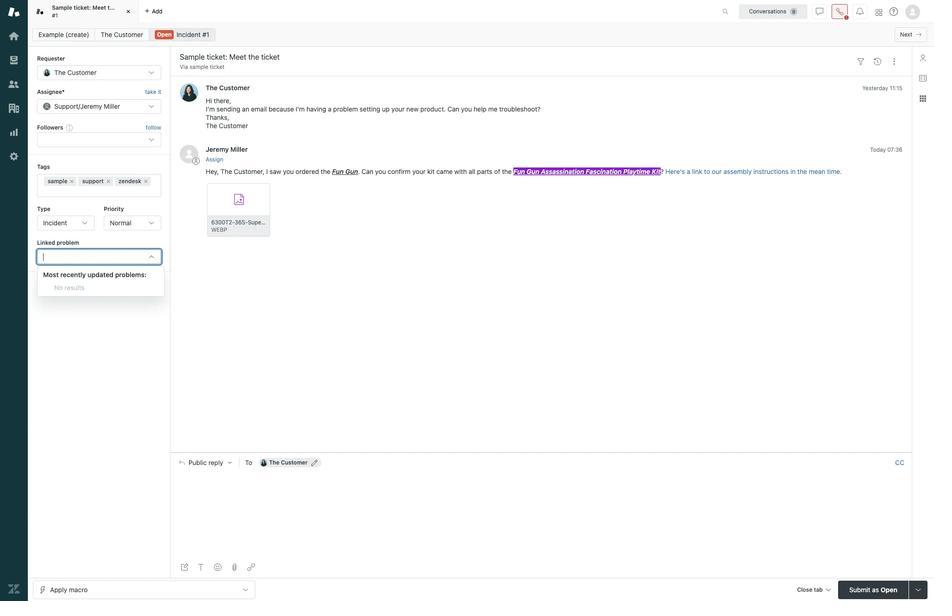 Task type: locate. For each thing, give the bounding box(es) containing it.
0 horizontal spatial #1
[[52, 12, 58, 19]]

miller right /
[[104, 102, 120, 110]]

product.
[[420, 105, 446, 113]]

tab
[[814, 587, 823, 594]]

1 horizontal spatial #1
[[202, 31, 209, 38]]

you right saw
[[283, 168, 294, 175]]

fun left the .
[[332, 168, 344, 175]]

0 vertical spatial sample
[[190, 63, 208, 70]]

the customer link up the there,
[[206, 84, 250, 92]]

0 horizontal spatial remove image
[[69, 179, 75, 184]]

the down the thanks,
[[206, 122, 217, 130]]

you left confirm
[[375, 168, 386, 175]]

1 vertical spatial #1
[[202, 31, 209, 38]]

jeremy
[[80, 102, 102, 110], [206, 146, 229, 154]]

0 horizontal spatial sample
[[48, 178, 67, 185]]

customer context image
[[919, 54, 927, 62]]

0 horizontal spatial fun
[[332, 168, 344, 175]]

sample down tags
[[48, 178, 67, 185]]

tags
[[37, 164, 50, 171]]

customer up /
[[67, 69, 97, 77]]

0 horizontal spatial gun
[[345, 168, 358, 175]]

Linked problem field
[[43, 253, 144, 261]]

admin image
[[8, 151, 20, 163]]

sample
[[190, 63, 208, 70], [48, 178, 67, 185]]

the right of
[[502, 168, 512, 175]]

via sample ticket
[[180, 63, 224, 70]]

apply macro
[[50, 586, 88, 594]]

Subject field
[[178, 51, 851, 63]]

here's
[[666, 168, 685, 175]]

ticket right meet at the left top of page
[[118, 4, 133, 11]]

updated
[[88, 271, 113, 279]]

incident inside popup button
[[43, 219, 67, 227]]

2 remove image from the left
[[143, 179, 149, 184]]

assign
[[206, 156, 223, 163]]

1 vertical spatial avatar image
[[180, 145, 198, 164]]

results
[[64, 284, 85, 292]]

troubleshoot?
[[499, 105, 541, 113]]

0 horizontal spatial miller
[[104, 102, 120, 110]]

a left link
[[687, 168, 690, 175]]

can right the .
[[362, 168, 373, 175]]

problem
[[333, 105, 358, 113], [57, 240, 79, 246]]

0 horizontal spatial i'm
[[206, 105, 215, 113]]

0 horizontal spatial the customer link
[[95, 28, 149, 41]]

0 vertical spatial open
[[157, 31, 172, 38]]

linked problem element
[[37, 250, 161, 265]]

reply
[[208, 460, 223, 467]]

1 vertical spatial your
[[412, 168, 426, 175]]

2 horizontal spatial you
[[461, 105, 472, 113]]

incident
[[177, 31, 201, 38], [43, 219, 67, 227]]

the right in
[[797, 168, 807, 175]]

customer
[[114, 31, 143, 38], [67, 69, 97, 77], [219, 84, 250, 92], [219, 122, 248, 130], [281, 460, 308, 467]]

avatar image
[[180, 84, 198, 102], [180, 145, 198, 164]]

0 horizontal spatial can
[[362, 168, 373, 175]]

1 vertical spatial a
[[687, 168, 690, 175]]

0 vertical spatial #1
[[52, 12, 58, 19]]

thanks,
[[206, 114, 229, 122]]

the right meet at the left top of page
[[108, 4, 117, 11]]

0 horizontal spatial you
[[283, 168, 294, 175]]

conversationlabel log
[[170, 76, 912, 453]]

1 horizontal spatial miller
[[230, 146, 248, 154]]

add button
[[139, 0, 168, 23]]

#1 down the sample
[[52, 12, 58, 19]]

info on adding followers image
[[66, 124, 73, 132]]

the customer up the there,
[[206, 84, 250, 92]]

customer,
[[234, 168, 264, 175]]

your right the up
[[391, 105, 405, 113]]

ticket right via
[[210, 63, 224, 70]]

incident inside secondary "element"
[[177, 31, 201, 38]]

jeremy up assign
[[206, 146, 229, 154]]

can
[[448, 105, 459, 113], [362, 168, 373, 175]]

1 horizontal spatial your
[[412, 168, 426, 175]]

2 i'm from the left
[[296, 105, 305, 113]]

tab
[[28, 0, 139, 23]]

#1 inside sample ticket: meet the ticket #1
[[52, 12, 58, 19]]

the down sample ticket: meet the ticket #1
[[101, 31, 112, 38]]

customer up the there,
[[219, 84, 250, 92]]

1 horizontal spatial the customer link
[[206, 84, 250, 92]]

gun right "ordered"
[[345, 168, 358, 175]]

0 vertical spatial jeremy
[[80, 102, 102, 110]]

draft mode image
[[181, 564, 188, 572]]

open down add
[[157, 31, 172, 38]]

avatar image left hi
[[180, 84, 198, 102]]

webp
[[211, 226, 227, 233]]

the inside the hi there, i'm sending an email because i'm having a problem setting up your new product. can you help me troubleshoot? thanks, the customer
[[206, 122, 217, 130]]

the customer down requester
[[54, 69, 97, 77]]

1 avatar image from the top
[[180, 84, 198, 102]]

a
[[328, 105, 331, 113], [687, 168, 690, 175]]

i
[[266, 168, 268, 175]]

jeremy inside jeremy miller assign
[[206, 146, 229, 154]]

jeremy miller assign
[[206, 146, 248, 163]]

requester
[[37, 55, 65, 62]]

i'm down hi
[[206, 105, 215, 113]]

remove image
[[69, 179, 75, 184], [143, 179, 149, 184]]

get help image
[[890, 7, 898, 16]]

you left help
[[461, 105, 472, 113]]

1 horizontal spatial sample
[[190, 63, 208, 70]]

a right having
[[328, 105, 331, 113]]

customer down 'sending'
[[219, 122, 248, 130]]

1 vertical spatial miller
[[230, 146, 248, 154]]

the customer link down close 'image'
[[95, 28, 149, 41]]

close image
[[124, 7, 133, 16]]

jeremy inside assignee* element
[[80, 102, 102, 110]]

1 horizontal spatial problem
[[333, 105, 358, 113]]

0 vertical spatial a
[[328, 105, 331, 113]]

knowledge image
[[919, 75, 927, 82]]

help
[[474, 105, 487, 113]]

incident up via
[[177, 31, 201, 38]]

1 horizontal spatial fun
[[513, 168, 525, 175]]

1 horizontal spatial gun
[[527, 168, 539, 175]]

miller inside assignee* element
[[104, 102, 120, 110]]

avatar image left assign
[[180, 145, 198, 164]]

assembly
[[723, 168, 752, 175]]

1 vertical spatial open
[[881, 586, 897, 594]]

zendesk
[[119, 178, 141, 185]]

0 horizontal spatial jeremy
[[80, 102, 102, 110]]

2 fun from the left
[[513, 168, 525, 175]]

link
[[692, 168, 702, 175]]

problem left setting
[[333, 105, 358, 113]]

1 vertical spatial ticket
[[210, 63, 224, 70]]

submit as open
[[849, 586, 897, 594]]

1 gun from the left
[[345, 168, 358, 175]]

can right "product." on the top left
[[448, 105, 459, 113]]

11:15
[[890, 85, 903, 92]]

1 horizontal spatial jeremy
[[206, 146, 229, 154]]

i'm
[[206, 105, 215, 113], [296, 105, 305, 113]]

?
[[661, 168, 664, 175]]

1 horizontal spatial incident
[[177, 31, 201, 38]]

problem inside the hi there, i'm sending an email because i'm having a problem setting up your new product. can you help me troubleshoot? thanks, the customer
[[333, 105, 358, 113]]

your left kit
[[412, 168, 426, 175]]

0 horizontal spatial your
[[391, 105, 405, 113]]

format text image
[[197, 564, 205, 572]]

0 vertical spatial avatar image
[[180, 84, 198, 102]]

gun
[[345, 168, 358, 175], [527, 168, 539, 175]]

jeremy right support
[[80, 102, 102, 110]]

0 horizontal spatial incident
[[43, 219, 67, 227]]

1 horizontal spatial i'm
[[296, 105, 305, 113]]

because
[[269, 105, 294, 113]]

to
[[245, 459, 252, 467]]

reporting image
[[8, 126, 20, 139]]

next
[[900, 31, 912, 38]]

having
[[307, 105, 326, 113]]

kit
[[652, 168, 661, 175]]

gun left assassination
[[527, 168, 539, 175]]

07:36
[[887, 147, 903, 154]]

0 vertical spatial incident
[[177, 31, 201, 38]]

0 horizontal spatial a
[[328, 105, 331, 113]]

remove image left support
[[69, 179, 75, 184]]

1 vertical spatial the customer link
[[206, 84, 250, 92]]

#1 up via sample ticket
[[202, 31, 209, 38]]

miller up customer,
[[230, 146, 248, 154]]

incident down type
[[43, 219, 67, 227]]

type
[[37, 206, 50, 212]]

.
[[358, 168, 360, 175]]

me
[[488, 105, 497, 113]]

the customer inside conversationlabel log
[[206, 84, 250, 92]]

1 vertical spatial sample
[[48, 178, 67, 185]]

fun
[[332, 168, 344, 175], [513, 168, 525, 175]]

macro
[[69, 586, 88, 594]]

sample
[[52, 4, 72, 11]]

0 vertical spatial your
[[391, 105, 405, 113]]

an
[[242, 105, 249, 113]]

ticket
[[118, 4, 133, 11], [210, 63, 224, 70]]

yesterday
[[862, 85, 888, 92]]

today 07:36
[[870, 147, 903, 154]]

hey,
[[206, 168, 219, 175]]

example (create)
[[38, 31, 89, 38]]

1 remove image from the left
[[69, 179, 75, 184]]

your inside the hi there, i'm sending an email because i'm having a problem setting up your new product. can you help me troubleshoot? thanks, the customer
[[391, 105, 405, 113]]

2 avatar image from the top
[[180, 145, 198, 164]]

to
[[704, 168, 710, 175]]

linked problem list box
[[37, 266, 165, 297]]

sample right via
[[190, 63, 208, 70]]

0 vertical spatial problem
[[333, 105, 358, 113]]

meet
[[92, 4, 106, 11]]

1 horizontal spatial you
[[375, 168, 386, 175]]

1 horizontal spatial open
[[881, 586, 897, 594]]

most
[[43, 271, 59, 279]]

0 horizontal spatial ticket
[[118, 4, 133, 11]]

the customer down close 'image'
[[101, 31, 143, 38]]

1 horizontal spatial can
[[448, 105, 459, 113]]

0 vertical spatial can
[[448, 105, 459, 113]]

Today 07:36 text field
[[870, 147, 903, 154]]

0 vertical spatial the customer link
[[95, 28, 149, 41]]

1 horizontal spatial remove image
[[143, 179, 149, 184]]

you inside the hi there, i'm sending an email because i'm having a problem setting up your new product. can you help me troubleshoot? thanks, the customer
[[461, 105, 472, 113]]

1 vertical spatial jeremy
[[206, 146, 229, 154]]

incident button
[[37, 216, 95, 231]]

remove image right zendesk
[[143, 179, 149, 184]]

as
[[872, 586, 879, 594]]

0 horizontal spatial open
[[157, 31, 172, 38]]

#1 inside secondary "element"
[[202, 31, 209, 38]]

hi there, i'm sending an email because i'm having a problem setting up your new product. can you help me troubleshoot? thanks, the customer
[[206, 97, 541, 130]]

Yesterday 11:15 text field
[[862, 85, 903, 92]]

hide composer image
[[537, 449, 545, 457]]

the inside secondary "element"
[[101, 31, 112, 38]]

ticket:
[[74, 4, 91, 11]]

filter image
[[857, 58, 865, 65]]

hi
[[206, 97, 212, 105]]

ticket actions image
[[891, 58, 898, 65]]

conversations
[[749, 8, 786, 15]]

no
[[54, 284, 63, 292]]

customer down close 'image'
[[114, 31, 143, 38]]

requester element
[[37, 66, 161, 80]]

fun right of
[[513, 168, 525, 175]]

0 vertical spatial miller
[[104, 102, 120, 110]]

edit user image
[[311, 460, 318, 467]]

apply
[[50, 586, 67, 594]]

0 vertical spatial ticket
[[118, 4, 133, 11]]

open
[[157, 31, 172, 38], [881, 586, 897, 594]]

public reply
[[189, 460, 223, 467]]

linked
[[37, 240, 55, 246]]

i'm left having
[[296, 105, 305, 113]]

0 horizontal spatial problem
[[57, 240, 79, 246]]

no results
[[54, 284, 85, 292]]

follow
[[146, 124, 161, 131]]

1 vertical spatial incident
[[43, 219, 67, 227]]

problem down incident popup button
[[57, 240, 79, 246]]

open right as
[[881, 586, 897, 594]]

today
[[870, 147, 886, 154]]



Task type: describe. For each thing, give the bounding box(es) containing it.
customer@example.com image
[[260, 460, 267, 467]]

up
[[382, 105, 390, 113]]

the inside sample ticket: meet the ticket #1
[[108, 4, 117, 11]]

normal button
[[104, 216, 161, 231]]

conversations button
[[739, 4, 808, 19]]

confirm
[[388, 168, 411, 175]]

via
[[180, 63, 188, 70]]

miller inside jeremy miller assign
[[230, 146, 248, 154]]

zendesk image
[[8, 584, 20, 596]]

apps image
[[919, 95, 927, 102]]

assign button
[[206, 156, 223, 164]]

most recently updated problems:
[[43, 271, 147, 279]]

1 i'm from the left
[[206, 105, 215, 113]]

new
[[406, 105, 419, 113]]

remove image
[[106, 179, 111, 184]]

take it button
[[145, 88, 161, 97]]

add attachment image
[[231, 564, 238, 572]]

incident for incident
[[43, 219, 67, 227]]

jeremy miller link
[[206, 146, 248, 154]]

the customer inside the requester element
[[54, 69, 97, 77]]

ticket inside sample ticket: meet the ticket #1
[[118, 4, 133, 11]]

1 fun from the left
[[332, 168, 344, 175]]

with
[[454, 168, 467, 175]]

example
[[38, 31, 64, 38]]

followers element
[[37, 133, 161, 147]]

zendesk products image
[[876, 9, 882, 16]]

/
[[78, 102, 80, 110]]

our
[[712, 168, 722, 175]]

support / jeremy miller
[[54, 102, 120, 110]]

followers
[[37, 124, 63, 131]]

email
[[251, 105, 267, 113]]

incident #1
[[177, 31, 209, 38]]

the customer inside secondary "element"
[[101, 31, 143, 38]]

here's a link to our assembly instructions in the mean time. link
[[666, 168, 842, 175]]

in
[[790, 168, 796, 175]]

setting
[[360, 105, 380, 113]]

customers image
[[8, 78, 20, 90]]

of
[[494, 168, 500, 175]]

1 vertical spatial can
[[362, 168, 373, 175]]

the right customer@example.com "image"
[[269, 460, 279, 467]]

public reply button
[[171, 454, 239, 473]]

normal
[[110, 219, 131, 227]]

assignee*
[[37, 89, 65, 96]]

tabs tab list
[[28, 0, 713, 23]]

cc
[[895, 459, 904, 467]]

customer inside secondary "element"
[[114, 31, 143, 38]]

a inside the hi there, i'm sending an email because i'm having a problem setting up your new product. can you help me troubleshoot? thanks, the customer
[[328, 105, 331, 113]]

public
[[189, 460, 207, 467]]

the right hey,
[[221, 168, 232, 175]]

linked problem
[[37, 240, 79, 246]]

customer left edit user image
[[281, 460, 308, 467]]

assassination
[[541, 168, 584, 175]]

displays possible ticket submission types image
[[915, 587, 922, 594]]

time.
[[827, 168, 842, 175]]

take it
[[145, 89, 161, 96]]

submit
[[849, 586, 870, 594]]

take
[[145, 89, 156, 96]]

the up hi
[[206, 84, 218, 92]]

get started image
[[8, 30, 20, 42]]

1 horizontal spatial ticket
[[210, 63, 224, 70]]

(create)
[[66, 31, 89, 38]]

priority
[[104, 206, 124, 212]]

can inside the hi there, i'm sending an email because i'm having a problem setting up your new product. can you help me troubleshoot? thanks, the customer
[[448, 105, 459, 113]]

the customer right customer@example.com "image"
[[269, 460, 308, 467]]

mean
[[809, 168, 825, 175]]

2 gun from the left
[[527, 168, 539, 175]]

remove image for zendesk
[[143, 179, 149, 184]]

insert emojis image
[[214, 564, 221, 572]]

next button
[[895, 27, 927, 42]]

follow button
[[146, 124, 161, 132]]

came
[[436, 168, 453, 175]]

support
[[54, 102, 78, 110]]

remove image for sample
[[69, 179, 75, 184]]

the right "ordered"
[[321, 168, 330, 175]]

views image
[[8, 54, 20, 66]]

organizations image
[[8, 102, 20, 114]]

ordered
[[296, 168, 319, 175]]

secondary element
[[28, 25, 934, 44]]

support
[[82, 178, 104, 185]]

1 horizontal spatial a
[[687, 168, 690, 175]]

saw
[[270, 168, 281, 175]]

events image
[[874, 58, 881, 65]]

sending
[[217, 105, 240, 113]]

open inside secondary "element"
[[157, 31, 172, 38]]

example (create) button
[[32, 28, 95, 41]]

zendesk support image
[[8, 6, 20, 18]]

add link (cmd k) image
[[247, 564, 255, 572]]

kit
[[427, 168, 435, 175]]

add
[[152, 8, 162, 15]]

fascination
[[586, 168, 622, 175]]

button displays agent's chat status as invisible. image
[[816, 8, 823, 15]]

main element
[[0, 0, 28, 602]]

webp link
[[207, 183, 271, 238]]

1 vertical spatial problem
[[57, 240, 79, 246]]

sample ticket: meet the ticket #1
[[52, 4, 133, 19]]

assignee* element
[[37, 99, 161, 114]]

problems:
[[115, 271, 147, 279]]

hey, the customer, i saw you ordered the fun gun . can you confirm your kit came with all parts of the fun gun assassination fascination playtime kit ? here's a link to our assembly instructions in the mean time.
[[206, 168, 842, 175]]

customer inside the hi there, i'm sending an email because i'm having a problem setting up your new product. can you help me troubleshoot? thanks, the customer
[[219, 122, 248, 130]]

close tab button
[[793, 581, 834, 601]]

the down requester
[[54, 69, 66, 77]]

incident for incident #1
[[177, 31, 201, 38]]

the customer link inside secondary "element"
[[95, 28, 149, 41]]

instructions
[[753, 168, 789, 175]]

customer inside the requester element
[[67, 69, 97, 77]]

close tab
[[797, 587, 823, 594]]

notifications image
[[856, 8, 864, 15]]

there,
[[214, 97, 231, 105]]

tab containing sample ticket: meet the ticket
[[28, 0, 139, 23]]

it
[[158, 89, 161, 96]]

close
[[797, 587, 812, 594]]



Task type: vqa. For each thing, say whether or not it's contained in the screenshot.
Admin to the right
no



